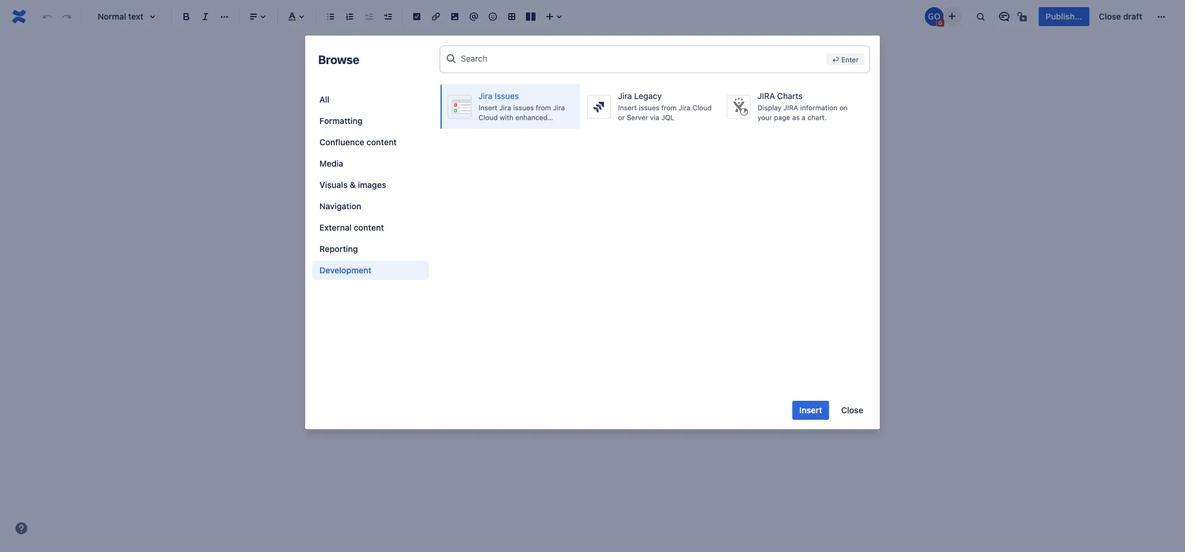 Task type: describe. For each thing, give the bounding box(es) containing it.
issues inside the 'jira issues insert jira issues from jira cloud with enhanced search, filtering, and configuration.'
[[513, 104, 534, 112]]

insert for issues
[[479, 104, 497, 112]]

Main content area, start typing to enter text. text field
[[365, 130, 816, 163]]

insert for legacy
[[618, 104, 637, 112]]

navigation button
[[312, 197, 429, 216]]

indent tab image
[[381, 9, 395, 24]]

configuration.
[[479, 133, 524, 141]]

display
[[758, 104, 782, 112]]

outdent ⇧tab image
[[362, 9, 376, 24]]

research link
[[476, 51, 512, 65]]

numbered list ⌘⇧7 image
[[343, 9, 357, 24]]

publish... button
[[1039, 7, 1089, 26]]

1-
[[440, 115, 448, 125]]

as
[[792, 113, 800, 122]]

insert button
[[792, 401, 829, 420]]

via
[[650, 113, 659, 122]]

undo ⌘z image
[[40, 9, 55, 24]]

visuals
[[319, 180, 348, 190]]

issues
[[495, 91, 519, 101]]

formatting
[[319, 116, 363, 126]]

visuals & images
[[319, 180, 386, 190]]

confluence content
[[319, 137, 397, 147]]

add image, video, or file image
[[448, 9, 462, 24]]

images
[[358, 180, 386, 190]]

action item image
[[410, 9, 424, 24]]

browse
[[318, 52, 359, 66]]

close draft button
[[1092, 7, 1149, 26]]

media button
[[312, 154, 429, 173]]

enhanced
[[515, 113, 548, 122]]

confluence content button
[[312, 133, 429, 152]]

close for close
[[841, 406, 863, 416]]

1-on-1 meeting button
[[440, 110, 498, 130]]

redo ⌘⇧z image
[[59, 9, 74, 24]]

bullet list ⌘⇧8 image
[[324, 9, 338, 24]]

confluence
[[319, 137, 364, 147]]

server
[[627, 113, 648, 122]]

jira charts display jira information on your page as a chart.
[[758, 91, 848, 122]]

from inside the 'jira issues insert jira issues from jira cloud with enhanced search, filtering, and configuration.'
[[536, 104, 551, 112]]

popular templates: 1-on-1 meeting , 4 ls retrospective
[[365, 115, 574, 125]]

confluence image
[[9, 7, 28, 26]]

table image
[[505, 9, 519, 24]]

charts
[[777, 91, 803, 101]]

close button
[[834, 401, 870, 420]]

page
[[774, 113, 790, 122]]

0 vertical spatial jira
[[758, 91, 775, 101]]

meeting
[[467, 115, 498, 125]]

popular
[[365, 115, 394, 124]]

all button
[[312, 90, 429, 109]]

information
[[800, 104, 838, 112]]

gary orlando image
[[925, 7, 944, 26]]

enter
[[841, 55, 859, 64]]

advanced search image
[[445, 53, 457, 65]]

legacy
[[634, 91, 662, 101]]

reporting button
[[312, 240, 429, 259]]

1 horizontal spatial jira
[[783, 104, 798, 112]]

4
[[503, 115, 508, 125]]

content link
[[431, 51, 462, 65]]

italic ⌘i image
[[198, 9, 213, 24]]

content for external content
[[354, 223, 384, 233]]

external content
[[319, 223, 384, 233]]



Task type: vqa. For each thing, say whether or not it's contained in the screenshot.
Code snippet image
no



Task type: locate. For each thing, give the bounding box(es) containing it.
chart.
[[808, 113, 827, 122]]

jira up as
[[783, 104, 798, 112]]

⏎
[[832, 55, 839, 64]]

content for confluence content
[[366, 137, 397, 147]]

close
[[1099, 12, 1121, 21], [841, 406, 863, 416]]

external
[[319, 223, 352, 233]]

external content button
[[312, 218, 429, 237]]

0 horizontal spatial issues
[[513, 104, 534, 112]]

search,
[[479, 123, 503, 131]]

0 vertical spatial content
[[366, 137, 397, 147]]

bold ⌘b image
[[179, 9, 194, 24]]

issues
[[513, 104, 534, 112], [639, 104, 659, 112]]

formatting button
[[312, 112, 429, 131]]

&
[[350, 180, 356, 190]]

0 horizontal spatial close
[[841, 406, 863, 416]]

insert up meeting
[[479, 104, 497, 112]]

1 horizontal spatial issues
[[639, 104, 659, 112]]

insert inside the "jira legacy insert issues from jira cloud or server via jql"
[[618, 104, 637, 112]]

0 horizontal spatial cloud
[[479, 113, 498, 122]]

research
[[476, 53, 512, 63]]

browse dialog
[[305, 36, 880, 430]]

development button
[[312, 261, 429, 280]]

retrospective
[[522, 115, 574, 125]]

1 from from the left
[[536, 104, 551, 112]]

reporting
[[319, 244, 358, 254]]

confluence image
[[9, 7, 28, 26]]

jira up display
[[758, 91, 775, 101]]

1 vertical spatial jira
[[783, 104, 798, 112]]

Give this page a title text field
[[365, 93, 816, 112]]

templates:
[[396, 115, 438, 124]]

1 horizontal spatial insert
[[618, 104, 637, 112]]

cloud inside the "jira legacy insert issues from jira cloud or server via jql"
[[693, 104, 712, 112]]

content inside "button"
[[366, 137, 397, 147]]

1 vertical spatial cloud
[[479, 113, 498, 122]]

close left draft
[[1099, 12, 1121, 21]]

insert inside the 'jira issues insert jira issues from jira cloud with enhanced search, filtering, and configuration.'
[[479, 104, 497, 112]]

close draft
[[1099, 12, 1142, 21]]

from inside the "jira legacy insert issues from jira cloud or server via jql"
[[661, 104, 677, 112]]

issues up the via
[[639, 104, 659, 112]]

insert up or
[[618, 104, 637, 112]]

from up retrospective
[[536, 104, 551, 112]]

0 horizontal spatial insert
[[479, 104, 497, 112]]

on
[[840, 104, 848, 112]]

cloud
[[693, 104, 712, 112], [479, 113, 498, 122]]

4 ls retrospective button
[[503, 110, 574, 130]]

close inside browse dialog
[[841, 406, 863, 416]]

1 vertical spatial close
[[841, 406, 863, 416]]

1 vertical spatial content
[[354, 223, 384, 233]]

content down navigation button
[[354, 223, 384, 233]]

draft
[[1123, 12, 1142, 21]]

mention image
[[467, 9, 481, 24]]

2 horizontal spatial insert
[[799, 406, 822, 416]]

0 vertical spatial close
[[1099, 12, 1121, 21]]

search field
[[461, 48, 822, 69]]

insert inside button
[[799, 406, 822, 416]]

⏎ enter
[[832, 55, 859, 64]]

jql
[[661, 113, 674, 122]]

a
[[802, 113, 806, 122]]

jira
[[758, 91, 775, 101], [783, 104, 798, 112]]

content
[[431, 53, 462, 63]]

close right insert button
[[841, 406, 863, 416]]

ls
[[510, 115, 519, 125]]

1 horizontal spatial from
[[661, 104, 677, 112]]

content down popular at the top of the page
[[366, 137, 397, 147]]

2 issues from the left
[[639, 104, 659, 112]]

publish...
[[1046, 12, 1082, 21]]

layouts image
[[524, 9, 538, 24]]

visuals & images button
[[312, 176, 429, 195]]

1
[[461, 115, 465, 125]]

,
[[498, 115, 501, 124]]

navigation
[[319, 202, 361, 211]]

your
[[758, 113, 772, 122]]

0 horizontal spatial jira
[[758, 91, 775, 101]]

1 horizontal spatial cloud
[[693, 104, 712, 112]]

content inside button
[[354, 223, 384, 233]]

link image
[[429, 9, 443, 24]]

emoji image
[[486, 9, 500, 24]]

development
[[319, 266, 371, 275]]

0 horizontal spatial from
[[536, 104, 551, 112]]

1 horizontal spatial close
[[1099, 12, 1121, 21]]

content
[[366, 137, 397, 147], [354, 223, 384, 233]]

1 issues from the left
[[513, 104, 534, 112]]

0 vertical spatial cloud
[[693, 104, 712, 112]]

from
[[536, 104, 551, 112], [661, 104, 677, 112]]

jira legacy insert issues from jira cloud or server via jql
[[618, 91, 712, 122]]

issues up enhanced
[[513, 104, 534, 112]]

with
[[500, 113, 513, 122]]

jira
[[479, 91, 492, 101], [618, 91, 632, 101], [499, 104, 511, 112], [553, 104, 565, 112], [679, 104, 691, 112]]

insert
[[479, 104, 497, 112], [618, 104, 637, 112], [799, 406, 822, 416]]

insert left close button
[[799, 406, 822, 416]]

jira issues insert jira issues from jira cloud with enhanced search, filtering, and configuration.
[[479, 91, 565, 141]]

cloud inside the 'jira issues insert jira issues from jira cloud with enhanced search, filtering, and configuration.'
[[479, 113, 498, 122]]

issues inside the "jira legacy insert issues from jira cloud or server via jql"
[[639, 104, 659, 112]]

on-
[[448, 115, 461, 125]]

2 from from the left
[[661, 104, 677, 112]]

or
[[618, 113, 625, 122]]

close for close draft
[[1099, 12, 1121, 21]]

from up jql at the top right
[[661, 104, 677, 112]]

all
[[319, 95, 329, 104]]

and
[[534, 123, 546, 131]]

media
[[319, 159, 343, 169]]

filtering,
[[505, 123, 532, 131]]



